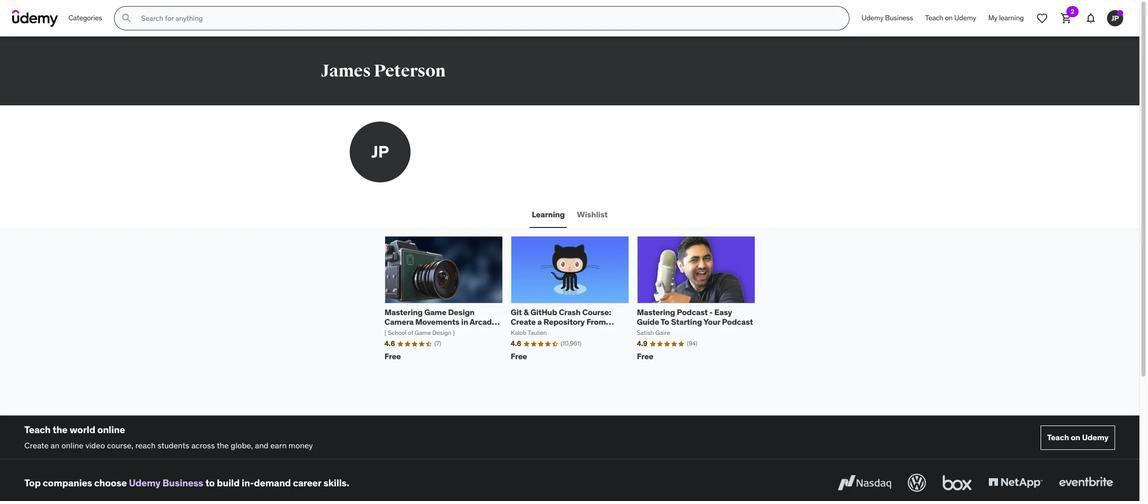 Task type: describe. For each thing, give the bounding box(es) containing it.
my
[[989, 13, 998, 22]]

1 horizontal spatial jp
[[1112, 13, 1120, 23]]

&
[[524, 307, 529, 318]]

money
[[289, 441, 313, 451]]

1 horizontal spatial teach on udemy link
[[1041, 426, 1116, 450]]

teach for top teach on udemy link
[[926, 13, 944, 22]]

on for right teach on udemy link
[[1071, 433, 1081, 443]]

0 vertical spatial teach on udemy link
[[920, 6, 983, 30]]

camera
[[385, 317, 414, 327]]

submit search image
[[121, 12, 133, 24]]

wishlist button
[[575, 203, 610, 227]]

in
[[461, 317, 468, 327]]

on for top teach on udemy link
[[945, 13, 953, 22]]

netapp image
[[987, 472, 1045, 495]]

arcade
[[470, 317, 497, 327]]

notifications image
[[1085, 12, 1098, 24]]

to
[[205, 477, 215, 489]]

course,
[[107, 441, 133, 451]]

-
[[710, 307, 713, 318]]

mastering podcast -  easy guide to starting your podcast link
[[637, 307, 753, 327]]

mastering game design camera movements in arcade studio
[[385, 307, 497, 337]]

0 horizontal spatial teach on udemy
[[926, 13, 977, 22]]

create inside teach the world online create an online video course, reach students across the globe, and earn money
[[24, 441, 49, 451]]

across
[[191, 441, 215, 451]]

wishlist image
[[1037, 12, 1049, 24]]

teach for right teach on udemy link
[[1048, 433, 1070, 443]]

volkswagen image
[[906, 472, 929, 495]]

easy
[[715, 307, 733, 318]]

create inside git & github crash course: create a repository from scratch!
[[511, 317, 536, 327]]

0 vertical spatial online
[[97, 424, 125, 436]]

career
[[293, 477, 321, 489]]

1 horizontal spatial udemy business link
[[856, 6, 920, 30]]

udemy image
[[12, 10, 58, 27]]

crash
[[559, 307, 581, 318]]

you have alerts image
[[1118, 10, 1124, 16]]

1 horizontal spatial podcast
[[722, 317, 753, 327]]

reach
[[135, 441, 156, 451]]

your
[[704, 317, 721, 327]]

1 horizontal spatial teach on udemy
[[1048, 433, 1109, 443]]

1 vertical spatial online
[[61, 441, 83, 451]]

mastering podcast -  easy guide to starting your podcast
[[637, 307, 753, 327]]

my learning link
[[983, 6, 1031, 30]]

wishlist
[[577, 210, 608, 220]]

learning
[[1000, 13, 1025, 22]]

0 horizontal spatial jp
[[372, 141, 389, 162]]

peterson
[[374, 60, 446, 82]]

choose
[[94, 477, 127, 489]]

learning
[[532, 210, 565, 220]]

design
[[448, 307, 475, 318]]



Task type: locate. For each thing, give the bounding box(es) containing it.
udemy business link
[[856, 6, 920, 30], [129, 477, 203, 489]]

0 vertical spatial teach on udemy
[[926, 13, 977, 22]]

the up the an
[[53, 424, 68, 436]]

git & github crash course: create a repository from scratch! link
[[511, 307, 614, 337]]

course:
[[583, 307, 612, 318]]

create
[[511, 317, 536, 327], [24, 441, 49, 451]]

world
[[70, 424, 95, 436]]

mastering inside mastering game design camera movements in arcade studio
[[385, 307, 423, 318]]

0 horizontal spatial online
[[61, 441, 83, 451]]

1 vertical spatial teach on udemy
[[1048, 433, 1109, 443]]

0 horizontal spatial create
[[24, 441, 49, 451]]

categories
[[68, 13, 102, 22]]

repository
[[544, 317, 585, 327]]

mastering inside mastering podcast -  easy guide to starting your podcast
[[637, 307, 675, 318]]

shopping cart with 2 items image
[[1061, 12, 1073, 24]]

0 horizontal spatial teach on udemy link
[[920, 6, 983, 30]]

mastering for movements
[[385, 307, 423, 318]]

jp link
[[1104, 6, 1128, 30]]

udemy
[[862, 13, 884, 22], [955, 13, 977, 22], [1083, 433, 1109, 443], [129, 477, 161, 489]]

on left the my
[[945, 13, 953, 22]]

from
[[587, 317, 606, 327]]

1 horizontal spatial mastering
[[637, 307, 675, 318]]

top companies choose udemy business to build in-demand career skills.
[[24, 477, 349, 489]]

git
[[511, 307, 522, 318]]

0 vertical spatial on
[[945, 13, 953, 22]]

mastering for guide
[[637, 307, 675, 318]]

companies
[[43, 477, 92, 489]]

scratch!
[[511, 327, 543, 337]]

1 horizontal spatial the
[[217, 441, 229, 451]]

create left the an
[[24, 441, 49, 451]]

1 horizontal spatial online
[[97, 424, 125, 436]]

2
[[1071, 8, 1075, 15]]

teach on udemy link
[[920, 6, 983, 30], [1041, 426, 1116, 450]]

globe,
[[231, 441, 253, 451]]

git & github crash course: create a repository from scratch!
[[511, 307, 612, 337]]

1 horizontal spatial create
[[511, 317, 536, 327]]

Search for anything text field
[[139, 10, 837, 27]]

in-
[[242, 477, 254, 489]]

teach
[[926, 13, 944, 22], [24, 424, 51, 436], [1048, 433, 1070, 443]]

podcast right the your
[[722, 317, 753, 327]]

james
[[322, 60, 371, 82]]

james peterson
[[322, 60, 446, 82]]

1 horizontal spatial teach
[[926, 13, 944, 22]]

2 horizontal spatial teach
[[1048, 433, 1070, 443]]

an
[[51, 441, 59, 451]]

online
[[97, 424, 125, 436], [61, 441, 83, 451]]

1 mastering from the left
[[385, 307, 423, 318]]

online right the an
[[61, 441, 83, 451]]

demand
[[254, 477, 291, 489]]

0 horizontal spatial udemy business link
[[129, 477, 203, 489]]

mastering
[[385, 307, 423, 318], [637, 307, 675, 318]]

udemy business
[[862, 13, 914, 22]]

movements
[[416, 317, 460, 327]]

teach on udemy
[[926, 13, 977, 22], [1048, 433, 1109, 443]]

0 horizontal spatial podcast
[[677, 307, 708, 318]]

0 horizontal spatial mastering
[[385, 307, 423, 318]]

the left globe,
[[217, 441, 229, 451]]

box image
[[941, 472, 975, 495]]

my learning
[[989, 13, 1025, 22]]

and
[[255, 441, 269, 451]]

teach on udemy link up eventbrite image
[[1041, 426, 1116, 450]]

1 horizontal spatial on
[[1071, 433, 1081, 443]]

teach on udemy up eventbrite image
[[1048, 433, 1109, 443]]

0 horizontal spatial the
[[53, 424, 68, 436]]

teach inside teach the world online create an online video course, reach students across the globe, and earn money
[[24, 424, 51, 436]]

1 vertical spatial create
[[24, 441, 49, 451]]

studio
[[385, 327, 410, 337]]

1 vertical spatial teach on udemy link
[[1041, 426, 1116, 450]]

podcast
[[677, 307, 708, 318], [722, 317, 753, 327]]

skills.
[[324, 477, 349, 489]]

teach on udemy link left the my
[[920, 6, 983, 30]]

github
[[531, 307, 557, 318]]

students
[[158, 441, 189, 451]]

1 vertical spatial the
[[217, 441, 229, 451]]

on
[[945, 13, 953, 22], [1071, 433, 1081, 443]]

online up course,
[[97, 424, 125, 436]]

2 mastering from the left
[[637, 307, 675, 318]]

to
[[661, 317, 670, 327]]

1 vertical spatial on
[[1071, 433, 1081, 443]]

podcast left -
[[677, 307, 708, 318]]

a
[[538, 317, 542, 327]]

2 link
[[1055, 6, 1079, 30]]

0 horizontal spatial on
[[945, 13, 953, 22]]

on up eventbrite image
[[1071, 433, 1081, 443]]

build
[[217, 477, 240, 489]]

0 horizontal spatial business
[[163, 477, 203, 489]]

0 vertical spatial business
[[886, 13, 914, 22]]

starting
[[671, 317, 702, 327]]

teach on udemy left the my
[[926, 13, 977, 22]]

business
[[886, 13, 914, 22], [163, 477, 203, 489]]

learning button
[[530, 203, 567, 227]]

jp
[[1112, 13, 1120, 23], [372, 141, 389, 162]]

0 vertical spatial the
[[53, 424, 68, 436]]

1 vertical spatial udemy business link
[[129, 477, 203, 489]]

0 vertical spatial create
[[511, 317, 536, 327]]

0 horizontal spatial teach
[[24, 424, 51, 436]]

0 vertical spatial udemy business link
[[856, 6, 920, 30]]

0 vertical spatial jp
[[1112, 13, 1120, 23]]

game
[[425, 307, 447, 318]]

guide
[[637, 317, 660, 327]]

eventbrite image
[[1057, 472, 1116, 495]]

nasdaq image
[[836, 472, 894, 495]]

top
[[24, 477, 41, 489]]

1 horizontal spatial business
[[886, 13, 914, 22]]

the
[[53, 424, 68, 436], [217, 441, 229, 451]]

mastering game design camera movements in arcade studio link
[[385, 307, 500, 337]]

1 vertical spatial business
[[163, 477, 203, 489]]

categories button
[[62, 6, 108, 30]]

create left 'a'
[[511, 317, 536, 327]]

1 vertical spatial jp
[[372, 141, 389, 162]]

earn
[[271, 441, 287, 451]]

teach the world online create an online video course, reach students across the globe, and earn money
[[24, 424, 313, 451]]

video
[[85, 441, 105, 451]]



Task type: vqa. For each thing, say whether or not it's contained in the screenshot.
Get this course, plus 10,500+ of our top-rated courses, with Personal Plan.
no



